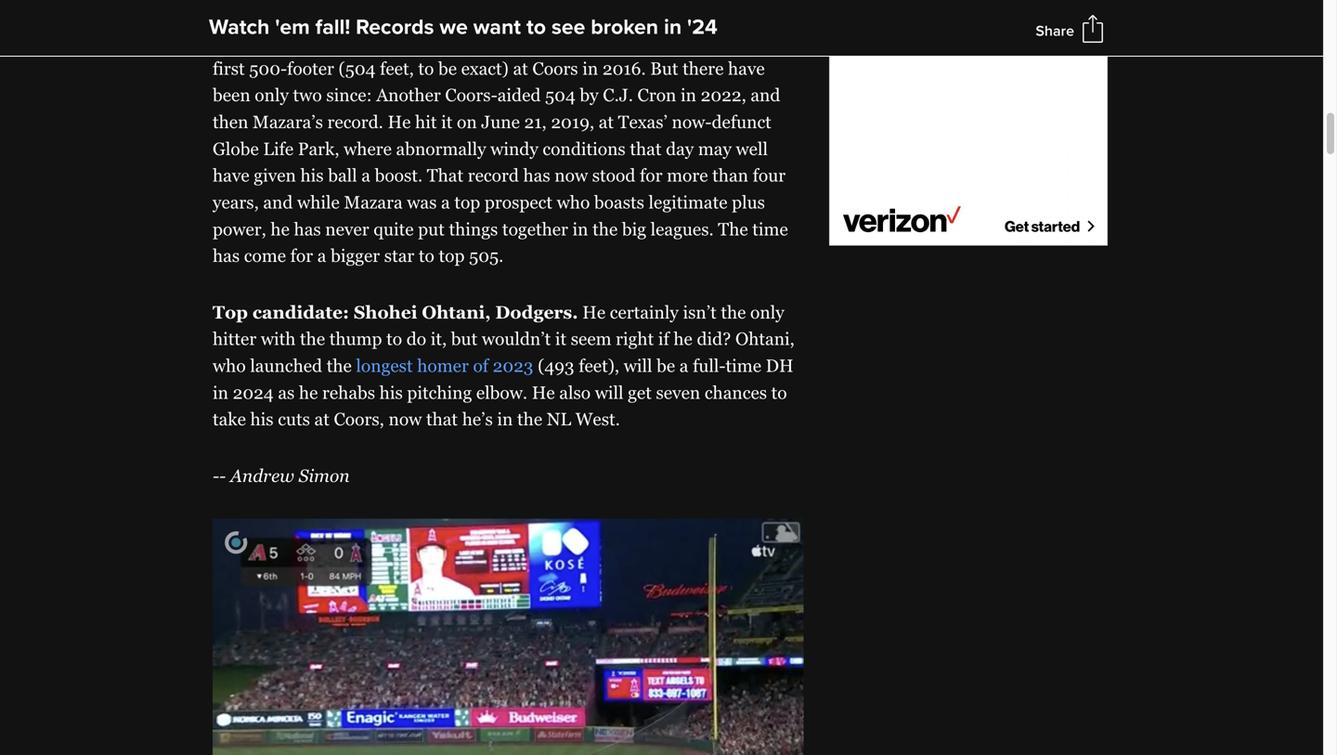 Task type: describe. For each thing, give the bounding box(es) containing it.
0 horizontal spatial hit
[[415, 112, 437, 132]]

stanton
[[620, 32, 682, 52]]

the up did? at the right of page
[[721, 302, 746, 322]]

power,
[[213, 219, 266, 239]]

come
[[244, 246, 286, 266]]

0 horizontal spatial for
[[290, 246, 313, 266]]

plus
[[732, 192, 765, 212]]

cuts
[[278, 409, 310, 429]]

boost.
[[375, 165, 423, 185]]

the left the big
[[593, 219, 618, 239]]

as
[[278, 382, 295, 402]]

appropriately,
[[213, 32, 327, 52]]

stood
[[592, 165, 636, 185]]

slugger
[[477, 32, 534, 52]]

1 vertical spatial it
[[441, 112, 453, 132]]

rehabs
[[322, 382, 375, 402]]

also
[[559, 382, 591, 402]]

of
[[473, 356, 489, 376]]

time inside (493 feet), will be a full-time dh in 2024 as he rehabs his pitching elbow. he also will get seven chances to take his cuts at coors, now that he's in the nl west.
[[726, 356, 762, 376]]

ohtani, inside 'he certainly isn't the only hitter with the thump to do it, but wouldn't it seem right if he did? ohtani, who launched the'
[[736, 329, 795, 349]]

he inside appropriately, it was preeminent slugger giancarlo stanton who hit the first 500-footer (504 feet, to be exact) at coors in 2016. but there have been only two since: another coors-aided 504 by c.j. cron in 2022, and then mazara's record. he hit it on june 21, 2019, at texas' now-defunct globe life park, where abnormally windy conditions that day may well have given his ball a boost. that record has now stood for more than four years, and while mazara was a top prospect who boasts legitimate plus power, he has never quite put things together in the big leagues. the time has come for a bigger star to top 505.
[[271, 219, 290, 239]]

2023
[[493, 356, 534, 376]]

did?
[[697, 329, 731, 349]]

candidate:
[[252, 302, 349, 322]]

chances
[[705, 382, 767, 402]]

he certainly isn't the only hitter with the thump to do it, but wouldn't it seem right if he did? ohtani, who launched the
[[213, 302, 795, 376]]

take
[[213, 409, 246, 429]]

homer
[[417, 356, 469, 376]]

there
[[683, 58, 724, 78]]

feet),
[[579, 356, 620, 376]]

c.j.
[[603, 85, 633, 105]]

fall!
[[315, 14, 350, 40]]

500-
[[249, 58, 287, 78]]

0 horizontal spatial ohtani,
[[422, 302, 491, 322]]

aided
[[498, 85, 541, 105]]

star
[[384, 246, 414, 266]]

records
[[356, 14, 434, 40]]

1 vertical spatial his
[[380, 382, 403, 402]]

park,
[[298, 139, 339, 159]]

to down put
[[419, 246, 435, 266]]

(504
[[339, 58, 376, 78]]

2016.
[[603, 58, 646, 78]]

nl
[[547, 409, 571, 429]]

time inside appropriately, it was preeminent slugger giancarlo stanton who hit the first 500-footer (504 feet, to be exact) at coors in 2016. but there have been only two since: another coors-aided 504 by c.j. cron in 2022, and then mazara's record. he hit it on june 21, 2019, at texas' now-defunct globe life park, where abnormally windy conditions that day may well have given his ball a boost. that record has now stood for more than four years, and while mazara was a top prospect who boasts legitimate plus power, he has never quite put things together in the big leagues. the time has come for a bigger star to top 505.
[[753, 219, 788, 239]]

want
[[473, 14, 521, 40]]

only inside appropriately, it was preeminent slugger giancarlo stanton who hit the first 500-footer (504 feet, to be exact) at coors in 2016. but there have been only two since: another coors-aided 504 by c.j. cron in 2022, and then mazara's record. he hit it on june 21, 2019, at texas' now-defunct globe life park, where abnormally windy conditions that day may well have given his ball a boost. that record has now stood for more than four years, and while mazara was a top prospect who boasts legitimate plus power, he has never quite put things together in the big leagues. the time has come for a bigger star to top 505.
[[255, 85, 289, 105]]

watch 'em fall! records we want to see broken in '24
[[209, 14, 718, 40]]

mazara's
[[253, 112, 323, 132]]

feet,
[[380, 58, 414, 78]]

he inside (493 feet), will be a full-time dh in 2024 as he rehabs his pitching elbow. he also will get seven chances to take his cuts at coors, now that he's in the nl west.
[[299, 382, 318, 402]]

it inside 'he certainly isn't the only hitter with the thump to do it, but wouldn't it seem right if he did? ohtani, who launched the'
[[555, 329, 567, 349]]

a right ball
[[362, 165, 371, 185]]

right
[[616, 329, 654, 349]]

the down candidate:
[[300, 329, 325, 349]]

defunct
[[712, 112, 772, 132]]

2024
[[233, 382, 274, 402]]

the
[[718, 219, 748, 239]]

west.
[[576, 409, 620, 429]]

mlb media player group
[[213, 519, 804, 755]]

shohei
[[354, 302, 417, 322]]

it,
[[431, 329, 447, 349]]

footer
[[287, 58, 334, 78]]

in up by
[[583, 58, 598, 78]]

mazara
[[344, 192, 403, 212]]

in down elbow.
[[497, 409, 513, 429]]

share button
[[1036, 22, 1075, 40]]

dh
[[766, 356, 794, 376]]

put
[[418, 219, 445, 239]]

june
[[481, 112, 520, 132]]

in left '24
[[664, 14, 682, 40]]

preeminent
[[381, 32, 473, 52]]

that
[[427, 165, 464, 185]]

coors
[[533, 58, 578, 78]]

1 - from the left
[[213, 466, 219, 486]]

2022,
[[701, 85, 746, 105]]

2 horizontal spatial at
[[599, 112, 614, 132]]

see
[[552, 14, 585, 40]]

been
[[213, 85, 250, 105]]

in right together
[[573, 219, 588, 239]]

get
[[628, 382, 652, 402]]

record
[[468, 165, 519, 185]]

longest homer of 2023
[[356, 356, 534, 376]]

0 vertical spatial top
[[454, 192, 480, 212]]

1 vertical spatial who
[[557, 192, 590, 212]]

appropriately, it was preeminent slugger giancarlo stanton who hit the first 500-footer (504 feet, to be exact) at coors in 2016. but there have been only two since: another coors-aided 504 by c.j. cron in 2022, and then mazara's record. he hit it on june 21, 2019, at texas' now-defunct globe life park, where abnormally windy conditions that day may well have given his ball a boost. that record has now stood for more than four years, and while mazara was a top prospect who boasts legitimate plus power, he has never quite put things together in the big leagues. the time has come for a bigger star to top 505.
[[213, 32, 788, 266]]

big
[[622, 219, 646, 239]]

the inside (493 feet), will be a full-time dh in 2024 as he rehabs his pitching elbow. he also will get seven chances to take his cuts at coors, now that he's in the nl west.
[[517, 409, 543, 429]]

'em
[[275, 14, 310, 40]]

(493
[[538, 356, 575, 376]]

he's
[[462, 409, 493, 429]]

do
[[407, 329, 426, 349]]

but
[[650, 58, 678, 78]]

we
[[440, 14, 468, 40]]

may
[[698, 139, 732, 159]]

life
[[263, 139, 294, 159]]

-- andrew simon
[[213, 466, 350, 486]]

now inside appropriately, it was preeminent slugger giancarlo stanton who hit the first 500-footer (504 feet, to be exact) at coors in 2016. but there have been only two since: another coors-aided 504 by c.j. cron in 2022, and then mazara's record. he hit it on june 21, 2019, at texas' now-defunct globe life park, where abnormally windy conditions that day may well have given his ball a boost. that record has now stood for more than four years, and while mazara was a top prospect who boasts legitimate plus power, he has never quite put things together in the big leagues. the time has come for a bigger star to top 505.
[[555, 165, 588, 185]]

(493 feet), will be a full-time dh in 2024 as he rehabs his pitching elbow. he also will get seven chances to take his cuts at coors, now that he's in the nl west.
[[213, 356, 794, 429]]

cron
[[638, 85, 676, 105]]

coors-
[[445, 85, 498, 105]]

0 horizontal spatial it
[[331, 32, 343, 52]]

at inside (493 feet), will be a full-time dh in 2024 as he rehabs his pitching elbow. he also will get seven chances to take his cuts at coors, now that he's in the nl west.
[[314, 409, 330, 429]]

certainly
[[610, 302, 679, 322]]

full-
[[693, 356, 726, 376]]

giancarlo
[[538, 32, 615, 52]]

to down the preeminent
[[418, 58, 434, 78]]

seem
[[571, 329, 612, 349]]

0 horizontal spatial his
[[250, 409, 274, 429]]



Task type: locate. For each thing, give the bounding box(es) containing it.
in
[[664, 14, 682, 40], [583, 58, 598, 78], [681, 85, 697, 105], [573, 219, 588, 239], [213, 382, 228, 402], [497, 409, 513, 429]]

at up aided
[[513, 58, 528, 78]]

top
[[213, 302, 248, 322]]

0 vertical spatial hit
[[723, 32, 745, 52]]

2 horizontal spatial who
[[686, 32, 719, 52]]

hit right '24
[[723, 32, 745, 52]]

1 vertical spatial ohtani,
[[736, 329, 795, 349]]

the left nl
[[517, 409, 543, 429]]

have up years,
[[213, 165, 250, 185]]

a down the that
[[441, 192, 450, 212]]

to left do
[[386, 329, 402, 349]]

he inside 'he certainly isn't the only hitter with the thump to do it, but wouldn't it seem right if he did? ohtani, who launched the'
[[674, 329, 693, 349]]

launched
[[250, 356, 322, 376]]

and up defunct
[[751, 85, 781, 105]]

time up chances
[[726, 356, 762, 376]]

in up now-
[[681, 85, 697, 105]]

elbow.
[[476, 382, 528, 402]]

he inside 'he certainly isn't the only hitter with the thump to do it, but wouldn't it seem right if he did? ohtani, who launched the'
[[582, 302, 606, 322]]

1 horizontal spatial be
[[657, 356, 675, 376]]

record.
[[327, 112, 383, 132]]

0 vertical spatial has
[[523, 165, 550, 185]]

he right 'as'
[[299, 382, 318, 402]]

2 vertical spatial he
[[532, 382, 555, 402]]

now inside (493 feet), will be a full-time dh in 2024 as he rehabs his pitching elbow. he also will get seven chances to take his cuts at coors, now that he's in the nl west.
[[389, 409, 422, 429]]

has up the prospect
[[523, 165, 550, 185]]

0 horizontal spatial who
[[213, 356, 246, 376]]

he down (493
[[532, 382, 555, 402]]

2 horizontal spatial he
[[582, 302, 606, 322]]

1 vertical spatial and
[[263, 192, 293, 212]]

now down pitching
[[389, 409, 422, 429]]

1 horizontal spatial only
[[750, 302, 785, 322]]

1 horizontal spatial it
[[441, 112, 453, 132]]

together
[[502, 219, 568, 239]]

he right if
[[674, 329, 693, 349]]

it up (493
[[555, 329, 567, 349]]

1 horizontal spatial for
[[640, 165, 663, 185]]

and
[[751, 85, 781, 105], [263, 192, 293, 212]]

1 vertical spatial will
[[595, 382, 624, 402]]

be inside (493 feet), will be a full-time dh in 2024 as he rehabs his pitching elbow. he also will get seven chances to take his cuts at coors, now that he's in the nl west.
[[657, 356, 675, 376]]

windy
[[491, 139, 538, 159]]

1 horizontal spatial his
[[300, 165, 324, 185]]

1 vertical spatial be
[[657, 356, 675, 376]]

1 vertical spatial time
[[726, 356, 762, 376]]

since:
[[326, 85, 372, 105]]

his down 2024
[[250, 409, 274, 429]]

2 horizontal spatial his
[[380, 382, 403, 402]]

1 horizontal spatial and
[[751, 85, 781, 105]]

0 vertical spatial only
[[255, 85, 289, 105]]

1 vertical spatial at
[[599, 112, 614, 132]]

top candidate: shohei ohtani, dodgers.
[[213, 302, 578, 322]]

1 vertical spatial have
[[213, 165, 250, 185]]

1 horizontal spatial who
[[557, 192, 590, 212]]

21,
[[524, 112, 547, 132]]

0 vertical spatial he
[[388, 112, 411, 132]]

he inside (493 feet), will be a full-time dh in 2024 as he rehabs his pitching elbow. he also will get seven chances to take his cuts at coors, now that he's in the nl west.
[[532, 382, 555, 402]]

1 horizontal spatial have
[[728, 58, 765, 78]]

1 vertical spatial was
[[407, 192, 437, 212]]

exact)
[[461, 58, 509, 78]]

2 vertical spatial his
[[250, 409, 274, 429]]

time down plus
[[753, 219, 788, 239]]

his down longest
[[380, 382, 403, 402]]

he up 'come'
[[271, 219, 290, 239]]

legitimate
[[649, 192, 728, 212]]

abnormally
[[396, 139, 486, 159]]

on
[[457, 112, 477, 132]]

a left bigger
[[317, 246, 326, 266]]

0 horizontal spatial he
[[388, 112, 411, 132]]

1 horizontal spatial he
[[299, 382, 318, 402]]

it up (504
[[331, 32, 343, 52]]

2 horizontal spatial has
[[523, 165, 550, 185]]

0 vertical spatial who
[[686, 32, 719, 52]]

things
[[449, 219, 498, 239]]

that inside (493 feet), will be a full-time dh in 2024 as he rehabs his pitching elbow. he also will get seven chances to take his cuts at coors, now that he's in the nl west.
[[426, 409, 458, 429]]

1 vertical spatial that
[[426, 409, 458, 429]]

andrew
[[230, 466, 294, 486]]

another
[[376, 85, 441, 105]]

-
[[213, 466, 219, 486], [219, 466, 226, 486]]

share
[[1036, 22, 1075, 40]]

1 horizontal spatial that
[[630, 139, 662, 159]]

0 horizontal spatial he
[[271, 219, 290, 239]]

it left on
[[441, 112, 453, 132]]

0 horizontal spatial and
[[263, 192, 293, 212]]

who left boasts
[[557, 192, 590, 212]]

1 horizontal spatial at
[[513, 58, 528, 78]]

1 vertical spatial for
[[290, 246, 313, 266]]

quite
[[374, 219, 414, 239]]

0 vertical spatial time
[[753, 219, 788, 239]]

1 vertical spatial has
[[294, 219, 321, 239]]

who inside 'he certainly isn't the only hitter with the thump to do it, but wouldn't it seem right if he did? ohtani, who launched the'
[[213, 356, 246, 376]]

0 vertical spatial his
[[300, 165, 324, 185]]

a left full-
[[680, 356, 689, 376]]

years,
[[213, 192, 259, 212]]

then
[[213, 112, 248, 132]]

be inside appropriately, it was preeminent slugger giancarlo stanton who hit the first 500-footer (504 feet, to be exact) at coors in 2016. but there have been only two since: another coors-aided 504 by c.j. cron in 2022, and then mazara's record. he hit it on june 21, 2019, at texas' now-defunct globe life park, where abnormally windy conditions that day may well have given his ball a boost. that record has now stood for more than four years, and while mazara was a top prospect who boasts legitimate plus power, he has never quite put things together in the big leagues. the time has come for a bigger star to top 505.
[[438, 58, 457, 78]]

top
[[454, 192, 480, 212], [439, 246, 465, 266]]

hit up "abnormally"
[[415, 112, 437, 132]]

0 vertical spatial now
[[555, 165, 588, 185]]

who down 'hitter'
[[213, 356, 246, 376]]

conditions
[[543, 139, 626, 159]]

ohtani, up "but"
[[422, 302, 491, 322]]

504
[[545, 85, 576, 105]]

1 horizontal spatial ohtani,
[[736, 329, 795, 349]]

0 horizontal spatial was
[[347, 32, 377, 52]]

he up seem
[[582, 302, 606, 322]]

1 horizontal spatial hit
[[723, 32, 745, 52]]

1 vertical spatial he
[[582, 302, 606, 322]]

0 horizontal spatial has
[[213, 246, 240, 266]]

to down dh
[[771, 382, 787, 402]]

and down given
[[263, 192, 293, 212]]

0 vertical spatial will
[[624, 356, 652, 376]]

1 vertical spatial he
[[674, 329, 693, 349]]

2 - from the left
[[219, 466, 226, 486]]

longest
[[356, 356, 413, 376]]

0 vertical spatial at
[[513, 58, 528, 78]]

1 vertical spatial hit
[[415, 112, 437, 132]]

1 horizontal spatial was
[[407, 192, 437, 212]]

2 vertical spatial it
[[555, 329, 567, 349]]

2 vertical spatial who
[[213, 356, 246, 376]]

1 horizontal spatial has
[[294, 219, 321, 239]]

thump
[[329, 329, 382, 349]]

first
[[213, 58, 245, 78]]

was up (504
[[347, 32, 377, 52]]

'24
[[687, 14, 718, 40]]

0 vertical spatial he
[[271, 219, 290, 239]]

only down 500-
[[255, 85, 289, 105]]

watch
[[209, 14, 270, 40]]

be
[[438, 58, 457, 78], [657, 356, 675, 376]]

0 horizontal spatial only
[[255, 85, 289, 105]]

top up things
[[454, 192, 480, 212]]

for right 'come'
[[290, 246, 313, 266]]

1 horizontal spatial now
[[555, 165, 588, 185]]

be down the preeminent
[[438, 58, 457, 78]]

0 horizontal spatial be
[[438, 58, 457, 78]]

has down power,
[[213, 246, 240, 266]]

0 vertical spatial that
[[630, 139, 662, 159]]

2 vertical spatial at
[[314, 409, 330, 429]]

0 vertical spatial have
[[728, 58, 765, 78]]

0 horizontal spatial that
[[426, 409, 458, 429]]

where
[[344, 139, 392, 159]]

seven
[[656, 382, 700, 402]]

in up take
[[213, 382, 228, 402]]

0 vertical spatial and
[[751, 85, 781, 105]]

to left "see"
[[527, 14, 546, 40]]

wouldn't
[[482, 329, 551, 349]]

only
[[255, 85, 289, 105], [750, 302, 785, 322]]

be down if
[[657, 356, 675, 376]]

0 horizontal spatial have
[[213, 165, 250, 185]]

1 horizontal spatial he
[[532, 382, 555, 402]]

2 horizontal spatial it
[[555, 329, 567, 349]]

will up the get at bottom
[[624, 356, 652, 376]]

0 vertical spatial for
[[640, 165, 663, 185]]

ohtani, up dh
[[736, 329, 795, 349]]

bigger
[[331, 246, 380, 266]]

he inside appropriately, it was preeminent slugger giancarlo stanton who hit the first 500-footer (504 feet, to be exact) at coors in 2016. but there have been only two since: another coors-aided 504 by c.j. cron in 2022, and then mazara's record. he hit it on june 21, 2019, at texas' now-defunct globe life park, where abnormally windy conditions that day may well have given his ball a boost. that record has now stood for more than four years, and while mazara was a top prospect who boasts legitimate plus power, he has never quite put things together in the big leagues. the time has come for a bigger star to top 505.
[[388, 112, 411, 132]]

1 vertical spatial top
[[439, 246, 465, 266]]

to
[[527, 14, 546, 40], [418, 58, 434, 78], [419, 246, 435, 266], [386, 329, 402, 349], [771, 382, 787, 402]]

he down another
[[388, 112, 411, 132]]

pitching
[[407, 382, 472, 402]]

boasts
[[594, 192, 644, 212]]

the right '24
[[749, 32, 775, 52]]

a
[[362, 165, 371, 185], [441, 192, 450, 212], [317, 246, 326, 266], [680, 356, 689, 376]]

1 vertical spatial only
[[750, 302, 785, 322]]

2 vertical spatial he
[[299, 382, 318, 402]]

now
[[555, 165, 588, 185], [389, 409, 422, 429]]

2 vertical spatial has
[[213, 246, 240, 266]]

2 horizontal spatial he
[[674, 329, 693, 349]]

has down while
[[294, 219, 321, 239]]

broken
[[591, 14, 659, 40]]

advertisement region
[[829, 0, 1108, 245]]

now-
[[672, 112, 712, 132]]

his inside appropriately, it was preeminent slugger giancarlo stanton who hit the first 500-footer (504 feet, to be exact) at coors in 2016. but there have been only two since: another coors-aided 504 by c.j. cron in 2022, and then mazara's record. he hit it on june 21, 2019, at texas' now-defunct globe life park, where abnormally windy conditions that day may well have given his ball a boost. that record has now stood for more than four years, and while mazara was a top prospect who boasts legitimate plus power, he has never quite put things together in the big leagues. the time has come for a bigger star to top 505.
[[300, 165, 324, 185]]

it
[[331, 32, 343, 52], [441, 112, 453, 132], [555, 329, 567, 349]]

top down put
[[439, 246, 465, 266]]

that down pitching
[[426, 409, 458, 429]]

than
[[712, 165, 749, 185]]

a inside (493 feet), will be a full-time dh in 2024 as he rehabs his pitching elbow. he also will get seven chances to take his cuts at coors, now that he's in the nl west.
[[680, 356, 689, 376]]

ohtani,
[[422, 302, 491, 322], [736, 329, 795, 349]]

only up dh
[[750, 302, 785, 322]]

0 vertical spatial was
[[347, 32, 377, 52]]

the up rehabs
[[327, 356, 352, 376]]

who up there
[[686, 32, 719, 52]]

0 horizontal spatial now
[[389, 409, 422, 429]]

will
[[624, 356, 652, 376], [595, 382, 624, 402]]

globe
[[213, 139, 259, 159]]

at down the c.j.
[[599, 112, 614, 132]]

that inside appropriately, it was preeminent slugger giancarlo stanton who hit the first 500-footer (504 feet, to be exact) at coors in 2016. but there have been only two since: another coors-aided 504 by c.j. cron in 2022, and then mazara's record. he hit it on june 21, 2019, at texas' now-defunct globe life park, where abnormally windy conditions that day may well have given his ball a boost. that record has now stood for more than four years, and while mazara was a top prospect who boasts legitimate plus power, he has never quite put things together in the big leagues. the time has come for a bigger star to top 505.
[[630, 139, 662, 159]]

he
[[388, 112, 411, 132], [582, 302, 606, 322], [532, 382, 555, 402]]

now down conditions
[[555, 165, 588, 185]]

if
[[658, 329, 669, 349]]

to inside (493 feet), will be a full-time dh in 2024 as he rehabs his pitching elbow. he also will get seven chances to take his cuts at coors, now that he's in the nl west.
[[771, 382, 787, 402]]

only inside 'he certainly isn't the only hitter with the thump to do it, but wouldn't it seem right if he did? ohtani, who launched the'
[[750, 302, 785, 322]]

to inside 'he certainly isn't the only hitter with the thump to do it, but wouldn't it seem right if he did? ohtani, who launched the'
[[386, 329, 402, 349]]

will down feet),
[[595, 382, 624, 402]]

longest homer of 2023 link
[[356, 356, 534, 376]]

his up while
[[300, 165, 324, 185]]

for left more
[[640, 165, 663, 185]]

day
[[666, 139, 694, 159]]

1 vertical spatial now
[[389, 409, 422, 429]]

more
[[667, 165, 708, 185]]

have up 2022,
[[728, 58, 765, 78]]

that down texas'
[[630, 139, 662, 159]]

by
[[580, 85, 599, 105]]

0 vertical spatial ohtani,
[[422, 302, 491, 322]]

0 horizontal spatial at
[[314, 409, 330, 429]]

0 vertical spatial it
[[331, 32, 343, 52]]

0 vertical spatial be
[[438, 58, 457, 78]]

simon
[[299, 466, 350, 486]]

was up put
[[407, 192, 437, 212]]

ball
[[328, 165, 357, 185]]

never
[[325, 219, 369, 239]]

at right the 'cuts'
[[314, 409, 330, 429]]



Task type: vqa. For each thing, say whether or not it's contained in the screenshot.
topmost pitcher.
no



